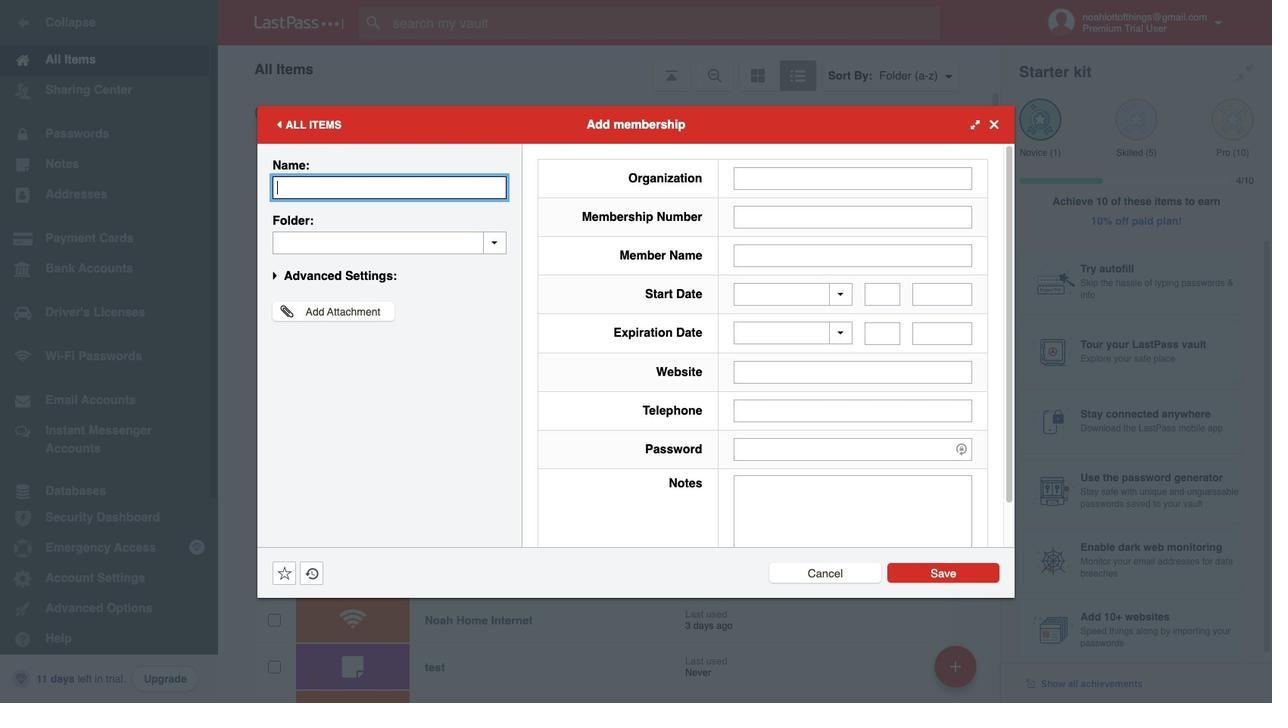 Task type: locate. For each thing, give the bounding box(es) containing it.
Search search field
[[359, 6, 964, 39]]

dialog
[[257, 106, 1015, 598]]

new item image
[[950, 661, 961, 672]]

None password field
[[733, 438, 972, 461]]

None text field
[[733, 167, 972, 190], [733, 206, 972, 228], [913, 322, 972, 345], [733, 361, 972, 384], [733, 399, 972, 422], [733, 475, 972, 569], [733, 167, 972, 190], [733, 206, 972, 228], [913, 322, 972, 345], [733, 361, 972, 384], [733, 399, 972, 422], [733, 475, 972, 569]]

vault options navigation
[[218, 45, 1001, 91]]

None text field
[[273, 176, 507, 199], [273, 231, 507, 254], [733, 244, 972, 267], [865, 283, 901, 306], [913, 283, 972, 306], [865, 322, 901, 345], [273, 176, 507, 199], [273, 231, 507, 254], [733, 244, 972, 267], [865, 283, 901, 306], [913, 283, 972, 306], [865, 322, 901, 345]]



Task type: describe. For each thing, give the bounding box(es) containing it.
main navigation navigation
[[0, 0, 218, 703]]

lastpass image
[[254, 16, 344, 30]]

new item navigation
[[929, 641, 986, 703]]

search my vault text field
[[359, 6, 964, 39]]



